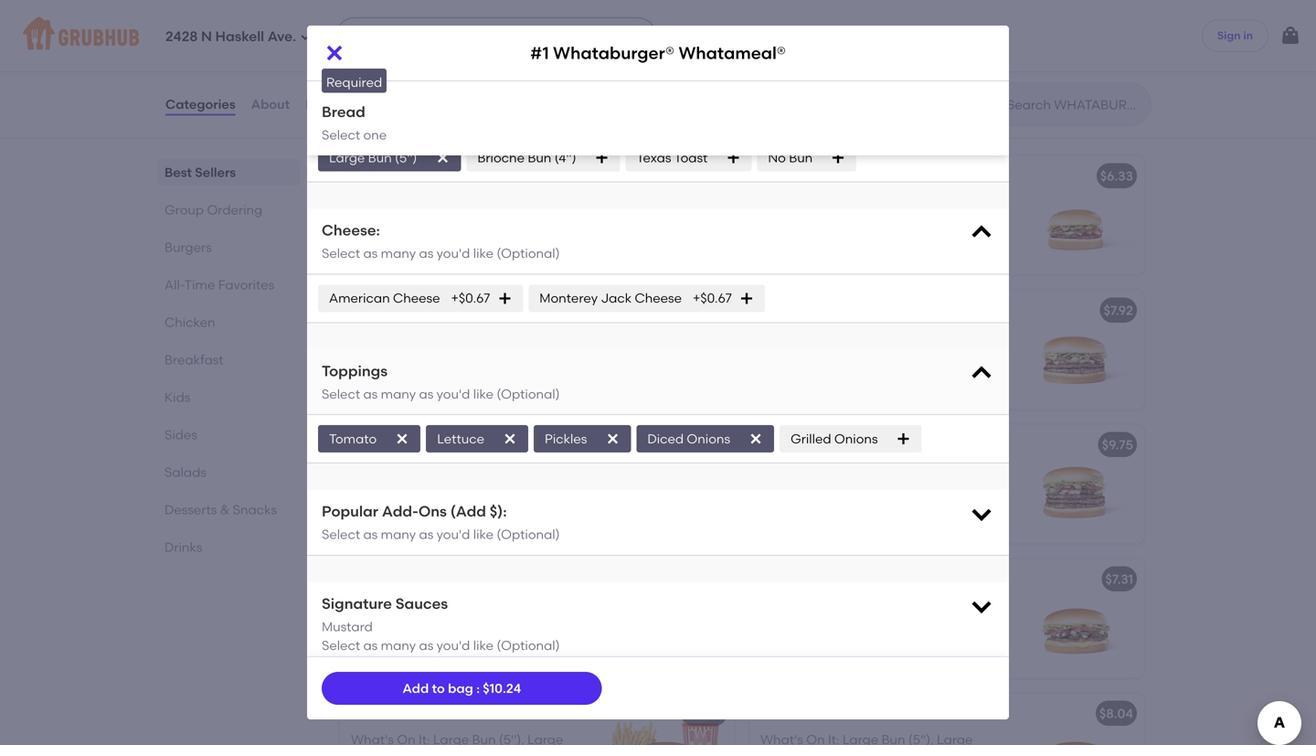 Task type: describe. For each thing, give the bounding box(es) containing it.
(4")
[[555, 150, 576, 165]]

like inside toppings select as many as you'd like (optional)
[[473, 386, 494, 402]]

pickles, inside what's on it: whataburger® (10), tomato, lettuce, pickles, diced onions, mustard (4oz), mayonnaise (4oz), ketchup (4oz)
[[459, 12, 504, 28]]

about
[[251, 96, 290, 112]]

in
[[1244, 29, 1253, 42]]

(5"), for #2 double meat whataburger®
[[909, 328, 934, 344]]

patty for #3 triple meat whataburger® whatameal®
[[382, 481, 415, 497]]

(5") up cheese: select as many as you'd like (optional)
[[395, 150, 417, 165]]

diced inside what's on it: double meat whataburger® (10), tomato, lettuce, pickles, diced onions, mustard (4oz), mayonnaise (4oz), ketchup (4oz)
[[809, 31, 846, 47]]

1 select from the top
[[322, 105, 360, 120]]

$7.92
[[1104, 303, 1134, 318]]

$13.90
[[682, 437, 719, 453]]

as down sauces
[[419, 637, 434, 653]]

drinks
[[165, 539, 202, 555]]

you'd inside toppings select as many as you'd like (optional)
[[437, 386, 470, 402]]

beef for #3 triple meat whataburger®
[[761, 481, 788, 497]]

all-
[[165, 277, 184, 293]]

$):
[[490, 502, 507, 520]]

#1 whataburger® image
[[1007, 156, 1145, 275]]

select inside toppings select as many as you'd like (optional)
[[322, 386, 360, 402]]

kids
[[165, 389, 191, 405]]

10 double meat whataburger® box image
[[1007, 0, 1145, 75]]

toppings
[[322, 362, 388, 380]]

required
[[326, 75, 382, 90]]

cheese: select as many as you'd like (optional)
[[322, 221, 560, 261]]

grilled
[[791, 431, 831, 447]]

bag
[[448, 680, 473, 696]]

jack
[[601, 290, 632, 306]]

$12.19
[[685, 706, 719, 721]]

(5"), for #2 double meat whataburger® whatameal®
[[499, 332, 524, 348]]

what's on it: whataburger® (10), tomato, lettuce, pickles, diced onions, mustard (4oz), mayonnaise (4oz), ketchup (4oz) button
[[340, 0, 735, 75]]

(10), inside what's on it: double meat whataburger® (10), tomato, lettuce, pickles, diced onions, mustard (4oz), mayonnaise (4oz), ketchup (4oz)
[[855, 12, 879, 28]]

(regular) for #3 triple meat whataburger®
[[761, 537, 818, 553]]

tomato, inside what's on it: double meat whataburger® (10), tomato, lettuce, pickles, diced onions, mustard (4oz), mayonnaise (4oz), ketchup (4oz)
[[882, 12, 933, 28]]

pickles for #2 double meat whataburger® whatameal®
[[465, 369, 507, 385]]

beef for #3 triple meat whataburger® whatameal®
[[351, 481, 379, 497]]

$7.31
[[1106, 571, 1134, 587]]

best sellers tab
[[165, 163, 293, 182]]

double for #2 double meat whataburger® whatameal®
[[370, 306, 415, 322]]

sauces
[[396, 595, 448, 612]]

& for #4 jalapeño & cheese whataburger® whatameal®
[[434, 571, 444, 587]]

ave.
[[268, 28, 296, 45]]

2 bread from the top
[[322, 103, 365, 121]]

#2 double meat whataburger® whatameal®
[[351, 306, 630, 322]]

add to bag : $10.24
[[403, 680, 521, 696]]

& for #4 jalapeño & cheese whataburger®
[[844, 571, 854, 587]]

haskell
[[215, 28, 264, 45]]

patty for #2 double meat whataburger®
[[792, 347, 824, 363]]

beef for #2 double meat whataburger® whatameal®
[[351, 351, 379, 366]]

+$0.67 for american cheese
[[451, 290, 490, 306]]

to
[[432, 680, 445, 696]]

tomato for #1 whataburger®
[[872, 213, 920, 228]]

(1),
[[853, 213, 869, 228]]

1 horizontal spatial $10.24
[[681, 168, 719, 184]]

about button
[[250, 71, 291, 137]]

as down popular
[[363, 527, 378, 542]]

mustard inside what's on it: double meat whataburger® (10), tomato, lettuce, pickles, diced onions, mustard (4oz), mayonnaise (4oz), ketchup (4oz)
[[899, 31, 950, 47]]

sign in
[[1218, 29, 1253, 42]]

meat inside what's on it: double meat whataburger® (10), tomato, lettuce, pickles, diced onions, mustard (4oz), mayonnaise (4oz), ketchup (4oz)
[[890, 0, 922, 9]]

$13.90 +
[[682, 437, 727, 453]]

best seller for double
[[362, 284, 418, 297]]

(2), for #2 double meat whataburger® whatameal®
[[443, 351, 462, 366]]

1 horizontal spatial #1
[[530, 43, 549, 63]]

sides
[[165, 427, 197, 442]]

$11.58 +
[[684, 571, 727, 587]]

#2 double meat whataburger®
[[761, 303, 955, 318]]

#5 for #5 bacon & cheese whataburger®
[[761, 706, 777, 721]]

select inside cheese: select as many as you'd like (optional)
[[322, 245, 360, 261]]

#4 for #4 jalapeño & cheese whataburger® whatameal®
[[351, 571, 368, 587]]

cheese for #4 jalapeño & cheese whataburger® whatameal®
[[447, 571, 495, 587]]

#3 for #3 triple meat whataburger® whatameal®
[[351, 437, 368, 453]]

breakfast tab
[[165, 350, 293, 369]]

it: for #2 double meat whataburger®
[[828, 328, 840, 344]]

Search WHATABURGER search field
[[1006, 96, 1145, 113]]

drinks tab
[[165, 538, 293, 557]]

lettuce, inside what's on it: whataburger® (10), tomato, lettuce, pickles, diced onions, mustard (4oz), mayonnaise (4oz), ketchup (4oz)
[[405, 12, 456, 28]]

many inside signature sauces mustard select as many as you'd like (optional)
[[381, 637, 416, 653]]

sellers
[[195, 165, 236, 180]]

kids tab
[[165, 388, 293, 407]]

chicken
[[165, 314, 215, 330]]

(5"), for #3 triple meat whataburger®
[[909, 463, 934, 478]]

1 bread select one from the top
[[322, 81, 387, 120]]

max
[[337, 13, 365, 28]]

group
[[165, 202, 204, 218]]

grilled onions
[[791, 431, 878, 447]]

meat for #2 double meat whataburger® whatameal®
[[418, 306, 451, 322]]

you'd inside cheese: select as many as you'd like (optional)
[[437, 245, 470, 261]]

cheese for #5 bacon & cheese whataburger®
[[837, 706, 884, 721]]

tomato, inside what's on it: whataburger® (10), tomato, lettuce, pickles, diced onions, mustard (4oz), mayonnaise (4oz), ketchup (4oz)
[[351, 12, 402, 28]]

(5"), for #3 triple meat whataburger® whatameal®
[[499, 463, 524, 478]]

sides tab
[[165, 425, 293, 444]]

american
[[329, 290, 390, 306]]

many inside popular add-ons (add $): select as many as you'd like (optional)
[[381, 527, 416, 542]]

on for #2 double meat whataburger®
[[807, 328, 825, 344]]

on for #3 triple meat whataburger®
[[807, 463, 825, 478]]

+ for $12.19
[[719, 706, 727, 721]]

desserts & snacks
[[165, 502, 277, 517]]

(3), for #3 triple meat whataburger®
[[853, 481, 872, 497]]

whataburger® inside what's on it: double meat whataburger® (10), tomato, lettuce, pickles, diced onions, mustard (4oz), mayonnaise (4oz), ketchup (4oz)
[[761, 12, 851, 28]]

it: inside what's on it: double meat whataburger® (10), tomato, lettuce, pickles, diced onions, mustard (4oz), mayonnaise (4oz), ketchup (4oz)
[[828, 0, 840, 9]]

what's on it: large bun (5"), large beef patty (5") (2), tomato (regular), lettuce (regular), pickles (regular), diced onions (regular), mustard (regular) for #2 double meat whataburger®
[[761, 328, 986, 418]]

2428
[[165, 28, 198, 45]]

no
[[768, 150, 786, 165]]

categories button
[[165, 71, 236, 137]]

(5") for #3 triple meat whataburger® whatameal®
[[418, 481, 440, 497]]

cheese:
[[322, 221, 380, 239]]

$11.94 +
[[685, 303, 727, 318]]

jalapeño for #4 jalapeño & cheese whataburger® whatameal®
[[371, 571, 431, 587]]

on for #2 double meat whataburger® whatameal®
[[397, 332, 416, 348]]

#3 triple meat whataburger® whatameal®
[[351, 437, 620, 453]]

(regular) for #3 triple meat whataburger® whatameal®
[[351, 537, 408, 553]]

0 horizontal spatial #1
[[351, 172, 365, 187]]

#3 triple meat whataburger® whatameal® image
[[598, 425, 735, 543]]

(4oz) inside what's on it: double meat whataburger® (10), tomato, lettuce, pickles, diced onions, mustard (4oz), mayonnaise (4oz), ketchup (4oz)
[[930, 50, 960, 65]]

toppings select as many as you'd like (optional)
[[322, 362, 560, 402]]

tomato for #3 triple meat whataburger® whatameal®
[[466, 481, 513, 497]]

#5 bacon & cheese whataburger®
[[761, 706, 979, 721]]

you'd inside popular add-ons (add $): select as many as you'd like (optional)
[[437, 527, 470, 542]]

#1 whataburger® whatameal® image
[[598, 156, 735, 275]]

2 bread select one from the top
[[322, 103, 387, 143]]

american cheese
[[329, 290, 440, 306]]

add-
[[382, 502, 419, 520]]

(3), for #3 triple meat whataburger® whatameal®
[[443, 481, 463, 497]]

as down toppings
[[363, 386, 378, 402]]

#2 for #2 double meat whataburger® whatameal®
[[351, 306, 367, 322]]

bun inside what's on it: large bun (5"), large beef patty (5") (1), tomato (regular), lettuce (regular), pickles (regular), diced onions (regular), mustard (regular)
[[882, 194, 906, 210]]

beef for #1 whataburger®
[[761, 213, 788, 228]]

(regular) for #1 whataburger®
[[761, 268, 818, 284]]

onions for #2 double meat whataburger® whatameal®
[[390, 388, 434, 403]]

what's on it: large bun (5"), large beef patty (5") (2), tomato (regular), lettuce (regular), pickles (regular), diced onions (regular), mustard (regular) for #2 double meat whataburger® whatameal®
[[351, 332, 577, 422]]

onions for #3 triple meat whataburger®
[[800, 519, 843, 534]]

add
[[403, 680, 429, 696]]

$8.04
[[1100, 706, 1134, 721]]

as down the cheese:
[[363, 245, 378, 261]]

on inside what's on it: whataburger® (10), tomato, lettuce, pickles, diced onions, mustard (4oz), mayonnaise (4oz), ketchup (4oz)
[[397, 0, 416, 9]]

best sellers
[[165, 165, 236, 180]]

sign in button
[[1202, 19, 1269, 52]]

lettuce, inside what's on it: double meat whataburger® (10), tomato, lettuce, pickles, diced onions, mustard (4oz), mayonnaise (4oz), ketchup (4oz)
[[936, 12, 987, 28]]

mustard inside what's on it: large bun (5"), large beef patty (5") (1), tomato (regular), lettuce (regular), pickles (regular), diced onions (regular), mustard (regular)
[[910, 250, 961, 265]]

what's on it: large bun (5"), large beef patty (5") (3), tomato (regular), lettuce (regular), pickles (regular), diced onions (regular), mustard (regular) for #3 triple meat whataburger® whatameal®
[[351, 463, 577, 553]]

time
[[184, 277, 215, 293]]

#4 jalapeño & cheese whataburger®
[[761, 571, 999, 587]]

tomato down toppings
[[329, 431, 377, 447]]

(optional) inside cheese: select as many as you'd like (optional)
[[497, 245, 560, 261]]

#3 triple meat whataburger® image
[[1007, 425, 1145, 543]]

(5") for #2 double meat whataburger®
[[827, 347, 850, 363]]

1 vertical spatial #1 whataburger® whatameal®
[[351, 172, 545, 187]]

texas toast
[[637, 150, 708, 165]]

all-time favorites
[[165, 277, 274, 293]]

what's on it: large bun (5"), large beef patty (5") (1), tomato (regular), lettuce (regular), pickles (regular), diced onions (regular), mustard (regular)
[[761, 194, 984, 284]]

as down ons
[[419, 527, 434, 542]]

triple for #3 triple meat whataburger® whatameal®
[[371, 437, 405, 453]]

onions for #1 whataburger®
[[800, 250, 843, 265]]

breakfast
[[165, 352, 224, 367]]

best for #1
[[362, 149, 385, 163]]

select inside signature sauces mustard select as many as you'd like (optional)
[[322, 637, 360, 653]]

signature
[[322, 595, 392, 612]]

& for #5 bacon & cheese whataburger®
[[824, 706, 834, 721]]

lettuce down toppings select as many as you'd like (optional)
[[437, 431, 484, 447]]

monterey
[[540, 290, 598, 306]]

$12.19 +
[[685, 706, 727, 721]]

many inside cheese: select as many as you'd like (optional)
[[381, 245, 416, 261]]

#4 jalapeño & cheese whataburger® whatameal®
[[351, 571, 674, 587]]

what's for #3 triple meat whataburger®
[[761, 463, 803, 478]]

like inside cheese: select as many as you'd like (optional)
[[473, 245, 494, 261]]

(add
[[450, 502, 486, 520]]

group ordering
[[165, 202, 263, 218]]

ordering
[[207, 202, 263, 218]]

& for #5 bacon & cheese whataburger® whatameal®
[[414, 706, 424, 721]]

(5") for #3 triple meat whataburger®
[[827, 481, 850, 497]]

10 max
[[322, 13, 365, 28]]

pickles for #1 whataburger®
[[874, 231, 917, 247]]

what's for #1 whataburger®
[[761, 194, 803, 210]]



Task type: vqa. For each thing, say whether or not it's contained in the screenshot.
meat inside the What's On It: Double Meat Whataburger® (10), Tomato, Lettuce, Pickles, Diced Onions, Mustard (4oz), Mayonnaise (4oz), Ketchup (4oz)
yes



Task type: locate. For each thing, give the bounding box(es) containing it.
#4 for #4 jalapeño & cheese whataburger®
[[761, 571, 778, 587]]

(5") down #3 triple meat whataburger® on the bottom right of the page
[[827, 481, 850, 497]]

(optional)
[[497, 245, 560, 261], [497, 386, 560, 402], [497, 527, 560, 542], [497, 637, 560, 653]]

patty for #1 whataburger®
[[792, 213, 824, 228]]

tomato down #2 double meat whataburger® whatameal®
[[465, 351, 513, 366]]

#5 for #5 bacon & cheese whataburger® whatameal®
[[351, 706, 368, 721]]

1 vertical spatial one
[[363, 127, 387, 143]]

like down $):
[[473, 527, 494, 542]]

1 horizontal spatial #4
[[761, 571, 778, 587]]

lettuce down american cheese
[[351, 369, 398, 385]]

#1 whataburger®
[[761, 168, 870, 184]]

patty for #2 double meat whataburger® whatameal®
[[382, 351, 415, 366]]

1 horizontal spatial bacon
[[780, 706, 821, 721]]

what's on it: large bun (5"), large beef patty (5") (2), tomato (regular), lettuce (regular), pickles (regular), diced onions (regular), mustard (regular) down #2 double meat whataburger®
[[761, 328, 986, 418]]

group ordering tab
[[165, 200, 293, 219]]

bun
[[368, 150, 392, 165], [528, 150, 552, 165], [789, 150, 813, 165], [882, 194, 906, 210], [882, 328, 906, 344], [472, 332, 496, 348], [472, 463, 496, 478], [882, 463, 906, 478]]

$11.58
[[684, 571, 719, 587]]

+$0.67 for monterey jack cheese
[[693, 290, 732, 306]]

what's inside what's on it: double meat whataburger® (10), tomato, lettuce, pickles, diced onions, mustard (4oz), mayonnaise (4oz), ketchup (4oz)
[[761, 0, 803, 9]]

1 many from the top
[[381, 245, 416, 261]]

what's on it: double meat whataburger® (10), tomato, lettuce, pickles, diced onions, mustard (4oz), mayonnaise (4oz), ketchup (4oz) button
[[750, 0, 1145, 75]]

select down the cheese:
[[322, 245, 360, 261]]

#4 jalapeño & cheese whataburger® image
[[1007, 559, 1145, 678]]

0 horizontal spatial mayonnaise
[[491, 31, 566, 47]]

cheese for #5 bacon & cheese whataburger® whatameal®
[[427, 706, 475, 721]]

patty down american cheese
[[382, 351, 415, 366]]

lettuce inside what's on it: large bun (5"), large beef patty (5") (1), tomato (regular), lettuce (regular), pickles (regular), diced onions (regular), mustard (regular)
[[761, 231, 808, 247]]

all-time favorites tab
[[165, 275, 293, 294]]

as
[[363, 245, 378, 261], [419, 245, 434, 261], [363, 386, 378, 402], [419, 386, 434, 402], [363, 527, 378, 542], [419, 527, 434, 542], [363, 637, 378, 653], [419, 637, 434, 653]]

1 horizontal spatial pickles,
[[761, 31, 806, 47]]

you'd up #3 triple meat whataburger® whatameal®
[[437, 386, 470, 402]]

lettuce,
[[405, 12, 456, 28], [936, 12, 987, 28]]

beef inside what's on it: large bun (5"), large beef patty (5") (1), tomato (regular), lettuce (regular), pickles (regular), diced onions (regular), mustard (regular)
[[761, 213, 788, 228]]

0 horizontal spatial #2
[[351, 306, 367, 322]]

n
[[201, 28, 212, 45]]

(10),
[[527, 0, 552, 9], [855, 12, 879, 28]]

(4oz),
[[455, 31, 488, 47], [953, 31, 986, 47], [351, 50, 384, 65], [839, 50, 872, 65]]

2428 n haskell ave.
[[165, 28, 296, 45]]

(5") down #2 double meat whataburger®
[[827, 347, 850, 363]]

$10.24 down "toast"
[[681, 168, 719, 184]]

lettuce for #2 double meat whataburger® whatameal®
[[351, 369, 398, 385]]

like inside popular add-ons (add $): select as many as you'd like (optional)
[[473, 527, 494, 542]]

onions for #3 triple meat whataburger® whatameal®
[[390, 519, 434, 534]]

what's
[[351, 0, 394, 9], [761, 0, 803, 9], [761, 194, 803, 210], [761, 328, 803, 344], [351, 332, 394, 348], [351, 463, 394, 478], [761, 463, 803, 478]]

what's inside what's on it: large bun (5"), large beef patty (5") (1), tomato (regular), lettuce (regular), pickles (regular), diced onions (regular), mustard (regular)
[[761, 194, 803, 210]]

what's for #3 triple meat whataburger® whatameal®
[[351, 463, 394, 478]]

2 #4 from the left
[[761, 571, 778, 587]]

2 #5 from the left
[[761, 706, 777, 721]]

reviews
[[305, 96, 356, 112]]

(5"),
[[909, 194, 934, 210], [909, 328, 934, 344], [499, 332, 524, 348], [499, 463, 524, 478], [909, 463, 934, 478]]

(optional) up #3 triple meat whataburger® whatameal®
[[497, 386, 560, 402]]

1 +$0.67 from the left
[[451, 290, 490, 306]]

1 horizontal spatial #3
[[761, 437, 777, 453]]

on for #1 whataburger®
[[807, 194, 825, 210]]

1 horizontal spatial (2),
[[853, 347, 872, 363]]

1 vertical spatial seller
[[388, 284, 418, 297]]

+ for $13.90
[[719, 437, 727, 453]]

(5"), for #1 whataburger®
[[909, 194, 934, 210]]

(2),
[[853, 347, 872, 363], [443, 351, 462, 366]]

2 horizontal spatial double
[[843, 0, 887, 9]]

pickles,
[[459, 12, 504, 28], [761, 31, 806, 47]]

(regular) inside what's on it: large bun (5"), large beef patty (5") (1), tomato (regular), lettuce (regular), pickles (regular), diced onions (regular), mustard (regular)
[[761, 268, 818, 284]]

onions inside what's on it: large bun (5"), large beef patty (5") (1), tomato (regular), lettuce (regular), pickles (regular), diced onions (regular), mustard (regular)
[[800, 250, 843, 265]]

beef
[[761, 213, 788, 228], [761, 347, 788, 363], [351, 351, 379, 366], [351, 481, 379, 497], [761, 481, 788, 497]]

(5")
[[395, 150, 417, 165], [827, 213, 850, 228], [827, 347, 850, 363], [418, 351, 440, 366], [418, 481, 440, 497], [827, 481, 850, 497]]

pickles
[[874, 231, 917, 247], [874, 366, 917, 381], [465, 369, 507, 385], [545, 431, 587, 447], [465, 500, 507, 516], [874, 500, 917, 516]]

1 jalapeño from the left
[[371, 571, 431, 587]]

0 horizontal spatial lettuce,
[[405, 12, 456, 28]]

&
[[220, 502, 230, 517], [434, 571, 444, 587], [844, 571, 854, 587], [414, 706, 424, 721], [824, 706, 834, 721]]

(4oz) inside what's on it: whataburger® (10), tomato, lettuce, pickles, diced onions, mustard (4oz), mayonnaise (4oz), ketchup (4oz)
[[442, 50, 472, 65]]

0 vertical spatial (10),
[[527, 0, 552, 9]]

1 triple from the left
[[371, 437, 405, 453]]

it: inside what's on it: large bun (5"), large beef patty (5") (1), tomato (regular), lettuce (regular), pickles (regular), diced onions (regular), mustard (regular)
[[828, 194, 840, 210]]

whataburger®
[[433, 0, 524, 9], [761, 12, 851, 28], [553, 43, 675, 63], [778, 168, 870, 184], [368, 172, 460, 187], [863, 303, 955, 318], [454, 306, 546, 322], [444, 437, 536, 453], [854, 437, 946, 453], [498, 571, 590, 587], [907, 571, 999, 587], [478, 706, 570, 721], [887, 706, 979, 721]]

bacon for #5 bacon & cheese whataburger® whatameal®
[[371, 706, 411, 721]]

mustard inside what's on it: whataburger® (10), tomato, lettuce, pickles, diced onions, mustard (4oz), mayonnaise (4oz), ketchup (4oz)
[[401, 31, 452, 47]]

triple for #3 triple meat whataburger®
[[780, 437, 815, 453]]

no bun
[[768, 150, 813, 165]]

#4 up signature
[[351, 571, 368, 587]]

it: for #3 triple meat whataburger®
[[828, 463, 840, 478]]

#3 up popular
[[351, 437, 368, 453]]

like up #2 double meat whataburger® whatameal®
[[473, 245, 494, 261]]

whataburger® inside what's on it: whataburger® (10), tomato, lettuce, pickles, diced onions, mustard (4oz), mayonnaise (4oz), ketchup (4oz)
[[433, 0, 524, 9]]

2 +$0.67 from the left
[[693, 290, 732, 306]]

lettuce for #1 whataburger®
[[761, 231, 808, 247]]

patty inside what's on it: large bun (5"), large beef patty (5") (1), tomato (regular), lettuce (regular), pickles (regular), diced onions (regular), mustard (regular)
[[792, 213, 824, 228]]

pickles for #3 triple meat whataburger® whatameal®
[[465, 500, 507, 516]]

as up american cheese
[[419, 245, 434, 261]]

burgers inside tab
[[165, 240, 212, 255]]

2 like from the top
[[473, 386, 494, 402]]

#2 right $11.94 +
[[761, 303, 777, 318]]

$6.33
[[1100, 168, 1134, 184]]

tomato down #2 double meat whataburger®
[[875, 347, 923, 363]]

4 select from the top
[[322, 386, 360, 402]]

lettuce for #2 double meat whataburger®
[[761, 366, 808, 381]]

mayonnaise inside what's on it: double meat whataburger® (10), tomato, lettuce, pickles, diced onions, mustard (4oz), mayonnaise (4oz), ketchup (4oz)
[[761, 50, 835, 65]]

patty down #1 whataburger®
[[792, 213, 824, 228]]

brioche
[[478, 150, 525, 165]]

1 horizontal spatial what's on it: large bun (5"), large beef patty (5") (3), tomato (regular), lettuce (regular), pickles (regular), diced onions (regular), mustard (regular)
[[761, 463, 986, 553]]

1 vertical spatial best seller
[[362, 284, 418, 297]]

beef for #2 double meat whataburger®
[[761, 347, 788, 363]]

0 horizontal spatial triple
[[371, 437, 405, 453]]

meat for #3 triple meat whataburger® whatameal®
[[408, 437, 441, 453]]

0 horizontal spatial (10),
[[527, 0, 552, 9]]

one
[[363, 105, 387, 120], [363, 127, 387, 143]]

2 lettuce, from the left
[[936, 12, 987, 28]]

1 bacon from the left
[[371, 706, 411, 721]]

4 you'd from the top
[[437, 637, 470, 653]]

bacon for #5 bacon & cheese whataburger®
[[780, 706, 821, 721]]

(optional) down $):
[[497, 527, 560, 542]]

1 horizontal spatial tomato,
[[882, 12, 933, 28]]

1 + from the top
[[719, 168, 727, 184]]

0 horizontal spatial (2),
[[443, 351, 462, 366]]

2 (4oz) from the left
[[930, 50, 960, 65]]

0 horizontal spatial what's on it: large bun (5"), large beef patty (5") (2), tomato (regular), lettuce (regular), pickles (regular), diced onions (regular), mustard (regular)
[[351, 332, 577, 422]]

(2), down #2 double meat whataburger®
[[853, 347, 872, 363]]

2 one from the top
[[363, 127, 387, 143]]

#2 down american
[[351, 306, 367, 322]]

0 vertical spatial burgers
[[336, 113, 411, 136]]

(5") for #1 whataburger®
[[827, 213, 850, 228]]

tomato for #3 triple meat whataburger®
[[875, 481, 923, 497]]

mayonnaise inside what's on it: whataburger® (10), tomato, lettuce, pickles, diced onions, mustard (4oz), mayonnaise (4oz), ketchup (4oz)
[[491, 31, 566, 47]]

2 what's on it: large bun (5"), large beef patty (5") (3), tomato (regular), lettuce (regular), pickles (regular), diced onions (regular), mustard (regular) from the left
[[761, 463, 986, 553]]

2 vertical spatial best
[[362, 284, 385, 297]]

on inside what's on it: double meat whataburger® (10), tomato, lettuce, pickles, diced onions, mustard (4oz), mayonnaise (4oz), ketchup (4oz)
[[807, 0, 825, 9]]

pickles for #2 double meat whataburger®
[[874, 366, 917, 381]]

(5") left (1),
[[827, 213, 850, 228]]

(optional) inside signature sauces mustard select as many as you'd like (optional)
[[497, 637, 560, 653]]

#4 jalapeño & cheese whataburger® whatameal® image
[[598, 559, 735, 678]]

many up american cheese
[[381, 245, 416, 261]]

1 like from the top
[[473, 245, 494, 261]]

0 vertical spatial best seller
[[362, 149, 418, 163]]

0 vertical spatial #1 whataburger® whatameal®
[[530, 43, 786, 63]]

select down toppings
[[322, 386, 360, 402]]

2 (3), from the left
[[853, 481, 872, 497]]

lettuce for #3 triple meat whataburger® whatameal®
[[351, 500, 398, 516]]

#3 left the grilled
[[761, 437, 777, 453]]

ons
[[419, 502, 447, 520]]

1 horizontal spatial #5
[[761, 706, 777, 721]]

tomato up $):
[[466, 481, 513, 497]]

1 horizontal spatial what's on it: large bun (5"), large beef patty (5") (2), tomato (regular), lettuce (regular), pickles (regular), diced onions (regular), mustard (regular)
[[761, 328, 986, 418]]

1 ketchup from the left
[[387, 50, 439, 65]]

4 (optional) from the top
[[497, 637, 560, 653]]

popular
[[322, 502, 378, 520]]

0 horizontal spatial +$0.67
[[451, 290, 490, 306]]

(regular) for #2 double meat whataburger®
[[761, 403, 818, 418]]

(5") inside what's on it: large bun (5"), large beef patty (5") (1), tomato (regular), lettuce (regular), pickles (regular), diced onions (regular), mustard (regular)
[[827, 213, 850, 228]]

2 onions, from the left
[[849, 31, 896, 47]]

1 horizontal spatial jalapeño
[[781, 571, 841, 587]]

sign
[[1218, 29, 1241, 42]]

what's on it: double meat whataburger® (10), tomato, lettuce, pickles, diced onions, mustard (4oz), mayonnaise (4oz), ketchup (4oz)
[[761, 0, 987, 65]]

1 vertical spatial mayonnaise
[[761, 50, 835, 65]]

$9.75
[[1102, 437, 1134, 453]]

bread down '10 max'
[[322, 81, 365, 98]]

4 + from the top
[[719, 571, 727, 587]]

best left sellers
[[165, 165, 192, 180]]

0 horizontal spatial double
[[370, 306, 415, 322]]

0 horizontal spatial what's on it: large bun (5"), large beef patty (5") (3), tomato (regular), lettuce (regular), pickles (regular), diced onions (regular), mustard (regular)
[[351, 463, 577, 553]]

you'd inside signature sauces mustard select as many as you'd like (optional)
[[437, 637, 470, 653]]

(5") up ons
[[418, 481, 440, 497]]

select down required
[[322, 105, 360, 120]]

#5 bacon & cheese whataburger® image
[[1007, 693, 1145, 745]]

select down signature
[[322, 637, 360, 653]]

texas
[[637, 150, 671, 165]]

0 vertical spatial $10.24
[[681, 168, 719, 184]]

0 vertical spatial pickles,
[[459, 12, 504, 28]]

1 onions, from the left
[[351, 31, 398, 47]]

1 horizontal spatial (4oz)
[[930, 50, 960, 65]]

3 like from the top
[[473, 527, 494, 542]]

what's on it: large bun (5"), large beef patty (5") (2), tomato (regular), lettuce (regular), pickles (regular), diced onions (regular), mustard (regular)
[[761, 328, 986, 418], [351, 332, 577, 422]]

2 jalapeño from the left
[[781, 571, 841, 587]]

lettuce up the grilled
[[761, 366, 808, 381]]

you'd up #2 double meat whataburger® whatameal®
[[437, 245, 470, 261]]

select down popular
[[322, 527, 360, 542]]

on for #3 triple meat whataburger® whatameal®
[[397, 463, 416, 478]]

best seller down required
[[362, 149, 418, 163]]

onions for #2 double meat whataburger®
[[800, 384, 843, 400]]

1 (3), from the left
[[443, 481, 463, 497]]

(optional) up monterey
[[497, 245, 560, 261]]

#3 triple meat whataburger®
[[761, 437, 946, 453]]

+ for $11.58
[[719, 571, 727, 587]]

1 vertical spatial bread
[[322, 103, 365, 121]]

seller
[[388, 149, 418, 163], [388, 284, 418, 297]]

many up add
[[381, 637, 416, 653]]

0 horizontal spatial pickles,
[[459, 12, 504, 28]]

svg image
[[1280, 25, 1302, 47], [300, 32, 311, 43], [324, 42, 346, 64], [435, 150, 450, 165], [595, 150, 609, 165], [831, 150, 846, 165], [739, 291, 754, 306], [969, 360, 995, 386], [395, 432, 410, 446], [503, 432, 517, 446], [749, 432, 763, 446], [969, 593, 995, 619]]

2 many from the top
[[381, 386, 416, 402]]

(3), down #3 triple meat whataburger® on the bottom right of the page
[[853, 481, 872, 497]]

burgers down group
[[165, 240, 212, 255]]

it: for #1 whataburger®
[[828, 194, 840, 210]]

1 vertical spatial best
[[165, 165, 192, 180]]

1 horizontal spatial onions,
[[849, 31, 896, 47]]

monterey jack cheese
[[540, 290, 682, 306]]

1 lettuce, from the left
[[405, 12, 456, 28]]

(2), down #2 double meat whataburger® whatameal®
[[443, 351, 462, 366]]

0 horizontal spatial jalapeño
[[371, 571, 431, 587]]

on inside what's on it: large bun (5"), large beef patty (5") (1), tomato (regular), lettuce (regular), pickles (regular), diced onions (regular), mustard (regular)
[[807, 194, 825, 210]]

best for #2
[[362, 284, 385, 297]]

(5"), inside what's on it: large bun (5"), large beef patty (5") (1), tomato (regular), lettuce (regular), pickles (regular), diced onions (regular), mustard (regular)
[[909, 194, 934, 210]]

patty for #3 triple meat whataburger®
[[792, 481, 824, 497]]

best seller for whataburger®
[[362, 149, 418, 163]]

cheese for #4 jalapeño & cheese whataburger®
[[857, 571, 904, 587]]

:
[[476, 680, 480, 696]]

0 vertical spatial one
[[363, 105, 387, 120]]

2 ketchup from the left
[[875, 50, 927, 65]]

#5 bacon & cheese whataburger® whatameal®
[[351, 706, 654, 721]]

(optional) inside toppings select as many as you'd like (optional)
[[497, 386, 560, 402]]

2 seller from the top
[[388, 284, 418, 297]]

best down required
[[362, 149, 385, 163]]

bread select one
[[322, 81, 387, 120], [322, 103, 387, 143]]

signature sauces mustard select as many as you'd like (optional)
[[322, 595, 560, 653]]

what's on it: whataburger® (10), tomato, lettuce, pickles, diced onions, mustard (4oz), mayonnaise (4oz), ketchup (4oz)
[[351, 0, 566, 65]]

you'd down (add
[[437, 527, 470, 542]]

on
[[397, 0, 416, 9], [807, 0, 825, 9], [807, 194, 825, 210], [807, 328, 825, 344], [397, 332, 416, 348], [397, 463, 416, 478], [807, 463, 825, 478]]

meat for #3 triple meat whataburger®
[[818, 437, 851, 453]]

(5") for #2 double meat whataburger® whatameal®
[[418, 351, 440, 366]]

(regular)
[[761, 268, 818, 284], [761, 403, 818, 418], [351, 406, 408, 422], [351, 537, 408, 553], [761, 537, 818, 553]]

like up #3 triple meat whataburger® whatameal®
[[473, 386, 494, 402]]

0 horizontal spatial bacon
[[371, 706, 411, 721]]

1 one from the top
[[363, 105, 387, 120]]

#2 double meat whataburger® image
[[1007, 290, 1145, 409]]

+ for $11.94
[[719, 303, 727, 318]]

1 horizontal spatial triple
[[780, 437, 815, 453]]

(optional) inside popular add-ons (add $): select as many as you'd like (optional)
[[497, 527, 560, 542]]

reviews button
[[304, 71, 357, 137]]

0 vertical spatial seller
[[388, 149, 418, 163]]

2 select from the top
[[322, 127, 360, 143]]

it: inside what's on it: whataburger® (10), tomato, lettuce, pickles, diced onions, mustard (4oz), mayonnaise (4oz), ketchup (4oz)
[[419, 0, 430, 9]]

1 vertical spatial burgers
[[165, 240, 212, 255]]

3 (optional) from the top
[[497, 527, 560, 542]]

select inside popular add-ons (add $): select as many as you'd like (optional)
[[322, 527, 360, 542]]

3 + from the top
[[719, 437, 727, 453]]

1 horizontal spatial lettuce,
[[936, 12, 987, 28]]

#5
[[351, 706, 368, 721], [761, 706, 777, 721]]

pickles, inside what's on it: double meat whataburger® (10), tomato, lettuce, pickles, diced onions, mustard (4oz), mayonnaise (4oz), ketchup (4oz)
[[761, 31, 806, 47]]

as up #3 triple meat whataburger® whatameal®
[[419, 386, 434, 402]]

1 bread from the top
[[322, 81, 365, 98]]

0 horizontal spatial #3
[[351, 437, 368, 453]]

best
[[362, 149, 385, 163], [165, 165, 192, 180], [362, 284, 385, 297]]

ketchup inside what's on it: whataburger® (10), tomato, lettuce, pickles, diced onions, mustard (4oz), mayonnaise (4oz), ketchup (4oz)
[[387, 50, 439, 65]]

10 whataburger® box image
[[598, 0, 735, 75]]

bacon
[[371, 706, 411, 721], [780, 706, 821, 721]]

$10.24 right :
[[483, 680, 521, 696]]

one up 'large bun (5")'
[[363, 127, 387, 143]]

main navigation navigation
[[0, 0, 1316, 71]]

(2), for #2 double meat whataburger®
[[853, 347, 872, 363]]

1 vertical spatial pickles,
[[761, 31, 806, 47]]

mustard inside signature sauces mustard select as many as you'd like (optional)
[[322, 619, 373, 634]]

meat
[[890, 0, 922, 9], [828, 303, 860, 318], [418, 306, 451, 322], [408, 437, 441, 453], [818, 437, 851, 453]]

#4 right $11.58 +
[[761, 571, 778, 587]]

bread
[[322, 81, 365, 98], [322, 103, 365, 121]]

onions, inside what's on it: whataburger® (10), tomato, lettuce, pickles, diced onions, mustard (4oz), mayonnaise (4oz), ketchup (4oz)
[[351, 31, 398, 47]]

#5 bacon & cheese whataburger® whatameal® image
[[598, 693, 735, 745]]

what's on it: large bun (5"), large beef patty (5") (3), tomato (regular), lettuce (regular), pickles (regular), diced onions (regular), mustard (regular)
[[351, 463, 577, 553], [761, 463, 986, 553]]

you'd up the "bag"
[[437, 637, 470, 653]]

0 horizontal spatial onions,
[[351, 31, 398, 47]]

2 best seller from the top
[[362, 284, 418, 297]]

tomato inside what's on it: large bun (5"), large beef patty (5") (1), tomato (regular), lettuce (regular), pickles (regular), diced onions (regular), mustard (regular)
[[872, 213, 920, 228]]

2 #3 from the left
[[761, 437, 777, 453]]

1 horizontal spatial double
[[780, 303, 825, 318]]

what's on it: large bun (5"), large beef patty (5") (2), tomato (regular), lettuce (regular), pickles (regular), diced onions (regular), mustard (regular) down #2 double meat whataburger® whatameal®
[[351, 332, 577, 422]]

it: for #2 double meat whataburger® whatameal®
[[419, 332, 430, 348]]

tomato down #3 triple meat whataburger® on the bottom right of the page
[[875, 481, 923, 497]]

toast
[[674, 150, 708, 165]]

many inside toppings select as many as you'd like (optional)
[[381, 386, 416, 402]]

tomato right (1),
[[872, 213, 920, 228]]

lettuce for #3 triple meat whataburger®
[[761, 500, 808, 516]]

like up :
[[473, 637, 494, 653]]

many down add-
[[381, 527, 416, 542]]

patty down the grilled
[[792, 481, 824, 497]]

5 select from the top
[[322, 527, 360, 542]]

0 horizontal spatial (3),
[[443, 481, 463, 497]]

it: for #3 triple meat whataburger® whatameal®
[[419, 463, 430, 478]]

1 you'd from the top
[[437, 245, 470, 261]]

3 many from the top
[[381, 527, 416, 542]]

diced inside what's on it: whataburger® (10), tomato, lettuce, pickles, diced onions, mustard (4oz), mayonnaise (4oz), ketchup (4oz)
[[507, 12, 544, 28]]

chicken tab
[[165, 313, 293, 332]]

many down toppings
[[381, 386, 416, 402]]

salads tab
[[165, 463, 293, 482]]

snacks
[[233, 502, 277, 517]]

0 horizontal spatial #5
[[351, 706, 368, 721]]

0 vertical spatial mayonnaise
[[491, 31, 566, 47]]

double inside what's on it: double meat whataburger® (10), tomato, lettuce, pickles, diced onions, mustard (4oz), mayonnaise (4oz), ketchup (4oz)
[[843, 0, 887, 9]]

like inside signature sauces mustard select as many as you'd like (optional)
[[473, 637, 494, 653]]

large
[[329, 150, 365, 165], [843, 194, 879, 210], [937, 194, 973, 210], [843, 328, 879, 344], [937, 328, 973, 344], [433, 332, 469, 348], [528, 332, 564, 348], [433, 463, 469, 478], [528, 463, 564, 478], [843, 463, 879, 478], [937, 463, 973, 478]]

meat for #2 double meat whataburger®
[[828, 303, 860, 318]]

diced inside what's on it: large bun (5"), large beef patty (5") (1), tomato (regular), lettuce (regular), pickles (regular), diced onions (regular), mustard (regular)
[[761, 250, 797, 265]]

1 #5 from the left
[[351, 706, 368, 721]]

5 + from the top
[[719, 706, 727, 721]]

seller for whataburger®
[[388, 149, 418, 163]]

2 (optional) from the top
[[497, 386, 560, 402]]

(10), inside what's on it: whataburger® (10), tomato, lettuce, pickles, diced onions, mustard (4oz), mayonnaise (4oz), ketchup (4oz)
[[527, 0, 552, 9]]

burgers up 'large bun (5")'
[[336, 113, 411, 136]]

#3 for #3 triple meat whataburger®
[[761, 437, 777, 453]]

salads
[[165, 464, 207, 480]]

onions
[[800, 250, 843, 265], [800, 384, 843, 400], [390, 388, 434, 403], [687, 431, 730, 447], [835, 431, 878, 447], [390, 519, 434, 534], [800, 519, 843, 534]]

favorites
[[218, 277, 274, 293]]

2 you'd from the top
[[437, 386, 470, 402]]

one down required
[[363, 105, 387, 120]]

#2 double meat whataburger® whatameal® image
[[598, 290, 735, 409]]

1 horizontal spatial +$0.67
[[693, 290, 732, 306]]

1 #3 from the left
[[351, 437, 368, 453]]

popular add-ons (add $): select as many as you'd like (optional)
[[322, 502, 560, 542]]

it:
[[419, 0, 430, 9], [828, 0, 840, 9], [828, 194, 840, 210], [828, 328, 840, 344], [419, 332, 430, 348], [419, 463, 430, 478], [828, 463, 840, 478]]

ketchup inside what's on it: double meat whataburger® (10), tomato, lettuce, pickles, diced onions, mustard (4oz), mayonnaise (4oz), ketchup (4oz)
[[875, 50, 927, 65]]

pickles for #3 triple meat whataburger®
[[874, 500, 917, 516]]

#2 for #2 double meat whataburger®
[[761, 303, 777, 318]]

best seller down cheese: select as many as you'd like (optional)
[[362, 284, 418, 297]]

0 horizontal spatial $10.24
[[483, 680, 521, 696]]

1 #4 from the left
[[351, 571, 368, 587]]

best seller
[[362, 149, 418, 163], [362, 284, 418, 297]]

2 + from the top
[[719, 303, 727, 318]]

1 horizontal spatial ketchup
[[875, 50, 927, 65]]

mayonnaise
[[491, 31, 566, 47], [761, 50, 835, 65]]

2 triple from the left
[[780, 437, 815, 453]]

0 vertical spatial best
[[362, 149, 385, 163]]

best down the cheese:
[[362, 284, 385, 297]]

cheese
[[393, 290, 440, 306], [635, 290, 682, 306], [447, 571, 495, 587], [857, 571, 904, 587], [427, 706, 475, 721], [837, 706, 884, 721]]

1 horizontal spatial (3),
[[853, 481, 872, 497]]

lettuce left ons
[[351, 500, 398, 516]]

4 many from the top
[[381, 637, 416, 653]]

patty up add-
[[382, 481, 415, 497]]

0 horizontal spatial (4oz)
[[442, 50, 472, 65]]

large bun (5")
[[329, 150, 417, 165]]

1 horizontal spatial #2
[[761, 303, 777, 318]]

& inside tab
[[220, 502, 230, 517]]

1 horizontal spatial burgers
[[336, 113, 411, 136]]

patty down #2 double meat whataburger®
[[792, 347, 824, 363]]

burgers
[[336, 113, 411, 136], [165, 240, 212, 255]]

$10.24 +
[[681, 168, 727, 184]]

onions, inside what's on it: double meat whataburger® (10), tomato, lettuce, pickles, diced onions, mustard (4oz), mayonnaise (4oz), ketchup (4oz)
[[849, 31, 896, 47]]

1 what's on it: large bun (5"), large beef patty (5") (3), tomato (regular), lettuce (regular), pickles (regular), diced onions (regular), mustard (regular) from the left
[[351, 463, 577, 553]]

svg image
[[726, 150, 741, 165], [969, 220, 995, 245], [498, 291, 512, 306], [605, 432, 620, 446], [896, 432, 911, 446], [969, 501, 995, 527]]

(5") down american cheese
[[418, 351, 440, 366]]

1 (optional) from the top
[[497, 245, 560, 261]]

6 select from the top
[[322, 637, 360, 653]]

brioche bun (4")
[[478, 150, 576, 165]]

desserts
[[165, 502, 217, 517]]

seller for double
[[388, 284, 418, 297]]

select down reviews
[[322, 127, 360, 143]]

1 vertical spatial (10),
[[855, 12, 879, 28]]

2 horizontal spatial #1
[[761, 168, 775, 184]]

0 horizontal spatial burgers
[[165, 240, 212, 255]]

jalapeño for #4 jalapeño & cheese whataburger®
[[781, 571, 841, 587]]

1 seller from the top
[[388, 149, 418, 163]]

3 select from the top
[[322, 245, 360, 261]]

0 horizontal spatial ketchup
[[387, 50, 439, 65]]

tomato for #2 double meat whataburger®
[[875, 347, 923, 363]]

0 horizontal spatial #4
[[351, 571, 368, 587]]

what's for #2 double meat whataburger® whatameal®
[[351, 332, 394, 348]]

pickles inside what's on it: large bun (5"), large beef patty (5") (1), tomato (regular), lettuce (regular), pickles (regular), diced onions (regular), mustard (regular)
[[874, 231, 917, 247]]

lettuce down the grilled
[[761, 500, 808, 516]]

(3),
[[443, 481, 463, 497], [853, 481, 872, 497]]

10
[[322, 13, 334, 28]]

desserts & snacks tab
[[165, 500, 293, 519]]

tomato for #2 double meat whataburger® whatameal®
[[465, 351, 513, 366]]

what's for #2 double meat whataburger®
[[761, 328, 803, 344]]

4 like from the top
[[473, 637, 494, 653]]

2 bacon from the left
[[780, 706, 821, 721]]

best inside best sellers tab
[[165, 165, 192, 180]]

burgers tab
[[165, 238, 293, 257]]

tomato
[[872, 213, 920, 228], [875, 347, 923, 363], [465, 351, 513, 366], [329, 431, 377, 447], [466, 481, 513, 497], [875, 481, 923, 497]]

$11.94
[[685, 303, 719, 318]]

0 horizontal spatial tomato,
[[351, 12, 402, 28]]

1 horizontal spatial (10),
[[855, 12, 879, 28]]

lettuce down #1 whataburger®
[[761, 231, 808, 247]]

diced onions
[[648, 431, 730, 447]]

double for #2 double meat whataburger®
[[780, 303, 825, 318]]

what's inside what's on it: whataburger® (10), tomato, lettuce, pickles, diced onions, mustard (4oz), mayonnaise (4oz), ketchup (4oz)
[[351, 0, 394, 9]]

categories
[[165, 96, 236, 112]]

1 horizontal spatial mayonnaise
[[761, 50, 835, 65]]

(optional) down #4 jalapeño & cheese whataburger® whatameal® at the bottom of the page
[[497, 637, 560, 653]]

1 best seller from the top
[[362, 149, 418, 163]]

1 (4oz) from the left
[[442, 50, 472, 65]]

2 tomato, from the left
[[882, 12, 933, 28]]

(3), up (add
[[443, 481, 463, 497]]

as down signature
[[363, 637, 378, 653]]

1 vertical spatial $10.24
[[483, 680, 521, 696]]

3 you'd from the top
[[437, 527, 470, 542]]

1 tomato, from the left
[[351, 12, 402, 28]]

what's on it: large bun (5"), large beef patty (5") (3), tomato (regular), lettuce (regular), pickles (regular), diced onions (regular), mustard (regular) for #3 triple meat whataburger®
[[761, 463, 986, 553]]

+ for $10.24
[[719, 168, 727, 184]]

0 vertical spatial bread
[[322, 81, 365, 98]]

(regular) for #2 double meat whataburger® whatameal®
[[351, 406, 408, 422]]

bread down required
[[322, 103, 365, 121]]



